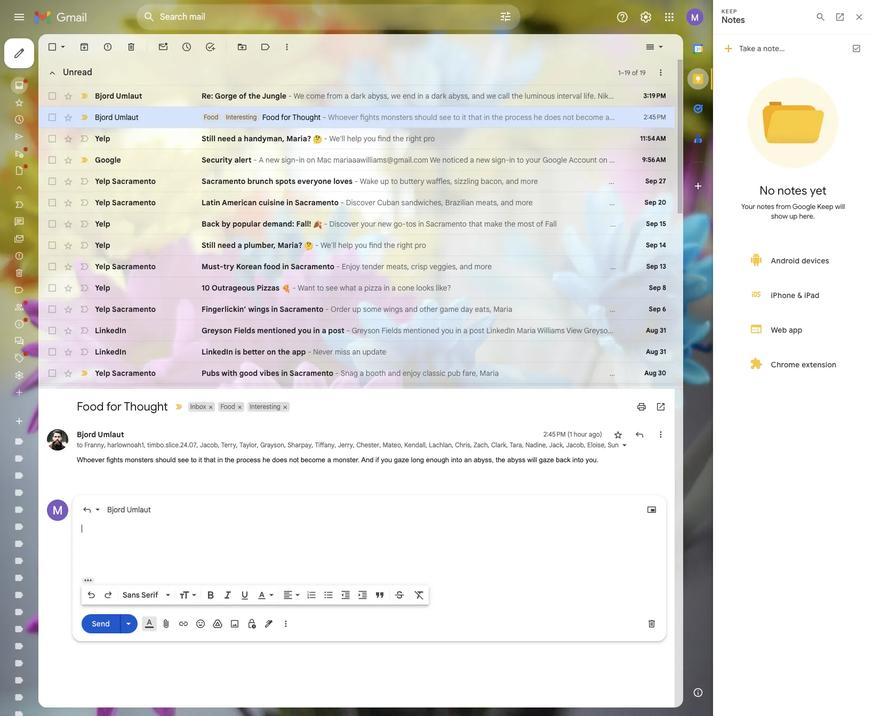 Task type: describe. For each thing, give the bounding box(es) containing it.
22 , from the left
[[605, 441, 607, 449]]

0 horizontal spatial does
[[272, 456, 287, 464]]

right for still need a plumber, maria?
[[397, 241, 413, 250]]

linkedin for linkedin is better on the app
[[95, 347, 126, 357]]

you.
[[586, 456, 599, 464]]

kendall
[[405, 441, 426, 449]]

what
[[340, 283, 357, 293]]

fields
[[234, 326, 255, 336]]

wake
[[360, 177, 379, 186]]

food down the jungle
[[262, 113, 280, 122]]

🍕 image
[[282, 284, 291, 293]]

inbox section options image
[[656, 67, 667, 78]]

interesting inside unread tab panel
[[226, 113, 257, 121]]

1 vertical spatial should
[[156, 456, 176, 464]]

sep for discover your new go-tos in sacramento that make the most of fall͏ ͏ ͏ ͏ ͏ ͏͏ ͏ ͏ ͏ ͏ ͏͏ ͏ ͏ ͏ ͏ ͏͏ ͏ ͏ ͏ ͏ ͏͏ ͏ ͏ ͏ ͏ ͏͏ ͏ ͏ ͏ ͏ ͏͏ ͏ ͏ ͏ ͏ ͏͏ ͏ ͏ ͏ ͏ ͏͏ ͏ ͏ ͏ ͏ ͏͏ ͏ ͏ ͏ ͏ ͏͏ ͏ ͏ ͏ ͏ ͏͏ ͏ ͏ ͏ ͏ ͏͏ ͏
[[647, 220, 658, 228]]

gaze down mateo
[[394, 456, 409, 464]]

aug for never miss an update ͏ ͏ ͏ ͏ ͏ ͏ ͏ ͏ ͏ ͏ ͏ ͏ ͏ ͏ ͏ ͏ ͏ ͏ ͏ ͏ ͏ ͏ ͏ ͏ ͏ ͏ ͏ ͏ ͏ ͏ ͏ ͏ ͏ ͏ ͏ ͏ ͏ ͏ ͏ ͏ ͏ ͏ ͏ ͏ ͏ ͏ ͏ ͏ ͏ ͏ ͏ ͏ ͏ ͏ ͏ ͏ ͏ ͏ ͏ ͏ ͏ ͏ ͏ ͏ ͏ ͏ ͏ ͏ ͏ ͏ ͏ ͏ ͏ ͏ ͏ ͏ ͏ ͏ ͏ ͏ ͏ ͏ ͏ ͏ ͏ ͏ ͏ ͏ ͏ ͏
[[647, 348, 659, 356]]

1 vertical spatial abyss,
[[474, 456, 494, 464]]

1 vertical spatial monster.
[[333, 456, 360, 464]]

sunny
[[608, 441, 626, 449]]

3 , from the left
[[197, 441, 198, 449]]

and right bacon,
[[506, 177, 519, 186]]

row containing google
[[38, 149, 874, 171]]

1 yelp from the top
[[95, 134, 110, 144]]

not starred image
[[613, 430, 624, 440]]

like?
[[436, 283, 451, 293]]

19 , from the left
[[546, 441, 548, 449]]

indent less ‪(⌘[)‬ image
[[341, 590, 351, 601]]

need for still need a plumber, maria?
[[218, 241, 236, 250]]

support image
[[617, 11, 629, 23]]

he inside "row"
[[534, 113, 543, 122]]

yelp sacramento for pubs with good vibes in sacramento
[[95, 369, 156, 378]]

american
[[222, 198, 257, 208]]

3 yelp from the top
[[95, 198, 110, 208]]

never
[[313, 347, 333, 357]]

pub
[[448, 369, 461, 378]]

2:45 pm for 2:45 pm
[[644, 113, 667, 121]]

not important switch for linkedin is better on the app - never miss an update ͏ ͏ ͏ ͏ ͏ ͏ ͏ ͏ ͏ ͏ ͏ ͏ ͏ ͏ ͏ ͏ ͏ ͏ ͏ ͏ ͏ ͏ ͏ ͏ ͏ ͏ ͏ ͏ ͏ ͏ ͏ ͏ ͏ ͏ ͏ ͏ ͏ ͏ ͏ ͏ ͏ ͏ ͏ ͏ ͏ ͏ ͏ ͏ ͏ ͏ ͏ ͏ ͏ ͏ ͏ ͏ ͏ ͏ ͏ ͏ ͏ ͏ ͏ ͏ ͏ ͏ ͏ ͏ ͏ ͏ ͏ ͏ ͏ ͏ ͏ ͏ ͏ ͏ ͏ ͏ ͏ ͏ ͏ ͏ ͏ ͏ ͏ ͏ ͏ ͏
[[79, 347, 90, 358]]

anything.
[[782, 155, 814, 165]]

🍂 image
[[313, 220, 322, 229]]

1 vertical spatial meats,
[[387, 262, 409, 272]]

toggle confidential mode image
[[247, 619, 257, 630]]

monsters inside unread tab panel
[[382, 113, 413, 122]]

insert photo image
[[230, 619, 240, 630]]

enough inside "row"
[[714, 113, 739, 122]]

1 vertical spatial of
[[239, 91, 247, 101]]

0 vertical spatial an
[[756, 113, 764, 122]]

gaze up was
[[679, 113, 695, 122]]

taylor
[[240, 441, 257, 449]]

10
[[202, 283, 210, 293]]

popular
[[233, 219, 261, 229]]

20
[[659, 199, 667, 207]]

and right 'veggies,'
[[460, 262, 473, 272]]

0 vertical spatial more
[[521, 177, 538, 186]]

1 19 from the left
[[625, 69, 631, 77]]

cone
[[398, 283, 415, 293]]

1 horizontal spatial of
[[537, 219, 544, 229]]

maria? for still need a plumber, maria?
[[278, 241, 303, 250]]

if inside "row"
[[658, 113, 663, 122]]

back inside "row"
[[855, 113, 871, 122]]

italic ‪(⌘i)‬ image
[[223, 590, 233, 601]]

device.
[[632, 155, 656, 165]]

not,
[[822, 155, 835, 165]]

need for still need a handyman, maria?
[[218, 134, 236, 144]]

2 , from the left
[[144, 441, 146, 449]]

20 , from the left
[[563, 441, 565, 449]]

hour
[[574, 431, 588, 439]]

0 horizontal spatial monsters
[[125, 456, 154, 464]]

inbox button
[[188, 402, 207, 412]]

not important switch for greyson fields mentioned you in a post -
[[79, 326, 90, 336]]

0 horizontal spatial on
[[267, 347, 276, 357]]

bulleted list ‪(⌘⇧8)‬ image
[[323, 590, 334, 601]]

re:
[[202, 91, 213, 101]]

still need a plumber, maria?
[[202, 241, 305, 250]]

18 , from the left
[[523, 441, 524, 449]]

5 row from the top
[[38, 171, 680, 192]]

back
[[202, 219, 220, 229]]

Not starred checkbox
[[613, 430, 624, 440]]

🤔 image for still need a handyman, maria?
[[313, 135, 322, 144]]

27
[[659, 177, 667, 185]]

you up mariaaawilliams@gmail.com
[[364, 134, 376, 144]]

maria? for still need a handyman, maria?
[[287, 134, 311, 144]]

11 , from the left
[[380, 441, 381, 449]]

food up the franny
[[77, 400, 104, 414]]

2 jacob from the left
[[567, 441, 584, 449]]

loves
[[334, 177, 353, 186]]

sandwiches,
[[402, 198, 444, 208]]

advanced search options image
[[495, 6, 517, 27]]

1 vertical spatial an
[[352, 347, 361, 357]]

quote ‪(⌘⇧9)‬ image
[[375, 590, 385, 601]]

gmail image
[[34, 6, 92, 28]]

move to image
[[237, 42, 248, 52]]

better
[[243, 347, 265, 357]]

1 vertical spatial maria
[[480, 369, 499, 378]]

fights inside "row"
[[360, 113, 380, 122]]

food for thought main content
[[38, 34, 874, 717]]

4 yelp from the top
[[95, 219, 110, 229]]

you right you,
[[710, 155, 722, 165]]

security alert - a new sign-in on mac mariaaawilliams@gmail.com we noticed a new sign-in to your google account on a mac device. if this was you, you don't need to do anything. if not, we'll help y
[[202, 155, 874, 165]]

unread tab panel
[[38, 60, 874, 491]]

9 yelp from the top
[[95, 369, 110, 378]]

8 , from the left
[[312, 441, 314, 449]]

plumber,
[[244, 241, 276, 250]]

i
[[873, 113, 874, 122]]

and up - discover your new go-tos in sacramento that make the most of fall͏ ͏ ͏ ͏ ͏ ͏͏ ͏ ͏ ͏ ͏ ͏͏ ͏ ͏ ͏ ͏ ͏͏ ͏ ͏ ͏ ͏ ͏͏ ͏ ͏ ͏ ͏ ͏͏ ͏ ͏ ͏ ͏ ͏͏ ͏ ͏ ͏ ͏ ͏͏ ͏ ͏ ͏ ͏ ͏͏ ͏ ͏ ͏ ͏ ͏͏ ͏ ͏ ͏ ͏ ͏͏ ͏ ͏ ͏ ͏ ͏͏ ͏ ͏ ͏ ͏ ͏͏ ͏
[[501, 198, 514, 208]]

6 row from the top
[[38, 192, 675, 214]]

snooze image
[[181, 42, 192, 52]]

app
[[292, 347, 306, 357]]

outrageous
[[212, 283, 255, 293]]

9:56 am
[[643, 156, 667, 164]]

food
[[264, 262, 281, 272]]

send
[[92, 620, 110, 629]]

numbered list ‪(⌘⇧7)‬ image
[[306, 590, 317, 601]]

8 yelp from the top
[[95, 305, 110, 314]]

aug 30
[[645, 369, 667, 377]]

insert signature image
[[264, 619, 274, 630]]

formatting options toolbar
[[82, 586, 429, 605]]

mariaaawilliams@gmail.com
[[334, 155, 429, 165]]

chris
[[455, 441, 471, 449]]

pizza
[[365, 283, 382, 293]]

whoever inside "row"
[[328, 113, 359, 122]]

1 vertical spatial back
[[556, 456, 571, 464]]

not inside "row"
[[563, 113, 574, 122]]

account
[[569, 155, 597, 165]]

back by popular demand: fall!
[[202, 219, 313, 229]]

0 vertical spatial important according to google magic. switch
[[79, 368, 90, 379]]

12 row from the top
[[38, 320, 675, 342]]

- we'll help you find the right pro ͏ ͏ ͏ ͏ ͏ ͏ ͏ ͏ ͏ ͏ ͏ ͏ ͏ ͏ ͏ ͏ ͏ ͏ ͏ ͏ ͏ ͏ ͏ ͏ ͏ ͏ ͏ ͏ ͏ ͏ ͏ ͏ ͏ ͏ ͏ ͏ ͏ ͏ ͏ ͏ ͏ ͏ ͏ ͏ ͏ ͏ ͏ ͏ ͏ ͏ ͏ ͏ ͏ ͏ ͏ ͏ ͏ ͏ ͏ ͏ ͏ ͏ ͏ ͏ ͏ ͏ ͏ ͏ ͏ ͏ ͏ ͏ ͏ ͏ ͏ ͏ ͏ ͏ ͏ ͏ ͏ ͏ for still need a plumber, maria?
[[313, 241, 583, 250]]

will inside "row"
[[824, 113, 835, 122]]

fall͏
[[546, 219, 557, 229]]

insert link ‪(⌘k)‬ image
[[178, 619, 189, 630]]

chester
[[357, 441, 380, 449]]

discard draft ‪(⌘⇧d)‬ image
[[647, 619, 658, 630]]

yelp sacramento for fingerlickin' wings in sacramento
[[95, 305, 156, 314]]

1 vertical spatial your
[[361, 219, 376, 229]]

strikethrough ‪(⌘⇧x)‬ image
[[394, 590, 405, 601]]

sep for want to see what a pizza in a cone looks like? ͏ ͏ ͏ ͏ ͏ ͏ ͏ ͏ ͏ ͏͏ ͏ ͏ ͏ ͏ ͏͏ ͏ ͏ ͏ ͏ ͏ ͏ ͏ ͏ ͏ ͏͏ ͏ ͏ ͏ ͏ ͏ ͏ ͏ ͏ ͏ ͏͏ ͏ ͏ ͏ ͏ ͏ ͏ ͏ ͏ ͏ ͏͏ ͏ ͏ ͏ ͏ ͏ ͏ ͏ ͏ ͏ ͏ ͏ ͏ ͏ ͏ ͏ ͏ ͏ ͏ ͏ ͏ ͏ ͏ ͏ ͏ ͏ ͏ ͏͏ ͏ ͏
[[650, 284, 661, 292]]

2:45 pm (1 hour ago) cell
[[544, 430, 603, 440]]

1 vertical spatial help
[[854, 155, 869, 165]]

1 jacob from the left
[[200, 441, 218, 449]]

linkedin for greyson fields mentioned you in a post
[[95, 326, 126, 336]]

0 vertical spatial of
[[633, 69, 639, 77]]

labels image
[[260, 42, 271, 52]]

lachlan
[[429, 441, 452, 449]]

order
[[331, 305, 351, 314]]

21 , from the left
[[584, 441, 586, 449]]

sharpay
[[288, 441, 312, 449]]

1 vertical spatial that
[[469, 219, 483, 229]]

nadine
[[526, 441, 546, 449]]

demand:
[[263, 219, 295, 229]]

redo ‪(⌘y)‬ image
[[103, 590, 114, 601]]

security
[[202, 155, 233, 165]]

1 horizontal spatial see
[[326, 283, 338, 293]]

1 vertical spatial long
[[411, 456, 424, 464]]

17 , from the left
[[507, 441, 508, 449]]

1 vertical spatial more
[[516, 198, 533, 208]]

1 vertical spatial not
[[289, 456, 299, 464]]

enjoy
[[403, 369, 421, 378]]

sep 8
[[650, 284, 667, 292]]

2 horizontal spatial new
[[476, 155, 490, 165]]

0 horizontal spatial into
[[451, 456, 463, 464]]

10 outrageous pizzas
[[202, 283, 282, 293]]

greyson fields mentioned you in a post -
[[202, 326, 352, 336]]

2 vertical spatial more
[[475, 262, 492, 272]]

you up app
[[298, 326, 312, 336]]

you down mateo
[[381, 456, 392, 464]]

eats,
[[475, 305, 492, 314]]

timbo.slice.24.07
[[147, 441, 197, 449]]

1 horizontal spatial meats,
[[476, 198, 499, 208]]

gaze down jack
[[539, 456, 554, 464]]

🤔 image for still need a plumber, maria?
[[305, 242, 313, 251]]

attach files image
[[161, 619, 172, 630]]

0 vertical spatial see
[[440, 113, 452, 122]]

2 if from the left
[[816, 155, 820, 165]]

2 wings from the left
[[384, 305, 403, 314]]

food down re:
[[204, 113, 219, 121]]

you up enjoy
[[355, 241, 367, 250]]

report spam image
[[102, 42, 113, 52]]

8
[[663, 284, 667, 292]]

sep for we'll help you find the right pro ͏ ͏ ͏ ͏ ͏ ͏ ͏ ͏ ͏ ͏ ͏ ͏ ͏ ͏ ͏ ͏ ͏ ͏ ͏ ͏ ͏ ͏ ͏ ͏ ͏ ͏ ͏ ͏ ͏ ͏ ͏ ͏ ͏ ͏ ͏ ͏ ͏ ͏ ͏ ͏ ͏ ͏ ͏ ͏ ͏ ͏ ͏ ͏ ͏ ͏ ͏ ͏ ͏ ͏ ͏ ͏ ͏ ͏ ͏ ͏ ͏ ͏ ͏ ͏ ͏ ͏ ͏ ͏ ͏ ͏ ͏ ͏ ͏ ͏ ͏ ͏ ͏ ͏ ͏ ͏ ͏ ͏
[[646, 241, 658, 249]]

everyone
[[298, 177, 332, 186]]

food inside button
[[221, 403, 235, 411]]

1 vertical spatial and
[[362, 456, 374, 464]]

must-
[[202, 262, 224, 272]]

2:45 pm (1 hour ago)
[[544, 431, 603, 439]]

indent more ‪(⌘])‬ image
[[358, 590, 368, 601]]

and left enjoy
[[388, 369, 401, 378]]

must-try korean food in sacramento - enjoy tender meats, crisp veggies, and more ͏ ͏ ͏ ͏ ͏ ͏ ͏ ͏ ͏ ͏ ͏ ͏ ͏ ͏ ͏ ͏ ͏ ͏ ͏ ͏ ͏ ͏ ͏ ͏ ͏ ͏ ͏ ͏ ͏ ͏ ͏ ͏ ͏ ͏ ͏ ͏ ͏ ͏ ͏ ͏ ͏ ͏ ͏ ͏ ͏ ͏ ͏ ͏ ͏ ͏ ͏ ͏ ͏ ͏ ͏ ͏ ͏ ͏ ͏ ͏ ͏ ͏ ͏ ͏ ͏ ͏ ͏ ͏ ͏ ͏ ͏ ͏ ͏ ͏ ͏ ͏ ͏ ͏ ͏
[[202, 262, 643, 272]]

cuisine
[[259, 198, 285, 208]]

1 row from the top
[[38, 85, 675, 107]]

interesting button
[[248, 402, 282, 412]]

pro for still need a handyman, maria?
[[424, 134, 435, 144]]

1 not important switch from the top
[[79, 283, 90, 294]]

14 , from the left
[[452, 441, 454, 449]]

classic
[[423, 369, 446, 378]]

should inside unread tab panel
[[415, 113, 438, 122]]

booth
[[366, 369, 386, 378]]

fare,
[[463, 369, 478, 378]]

not important switch for fingerlickin' wings in sacramento - order up some wings and other game day eats, maria ͏ ͏ ͏ ͏ ͏ ͏ ͏ ͏ ͏ ͏ ͏ ͏ ͏ ͏ ͏ ͏ ͏ ͏ ͏ ͏ ͏ ͏ ͏ ͏ ͏ ͏ ͏ ͏ ͏ ͏ ͏ ͏ ͏ ͏ ͏ ͏ ͏ ͏ ͏ ͏ ͏ ͏ ͏ ͏ ͏ ͏ ͏ ͏ ͏ ͏ ͏ ͏ ͏ ͏ ͏ ͏ ͏ ͏ ͏ ͏ ͏ ͏ ͏ ͏ ͏ ͏ ͏ ͏ ͏ ͏ ͏ ͏ ͏ ͏ ͏
[[79, 304, 90, 315]]

1 wings from the left
[[248, 305, 270, 314]]

–
[[621, 69, 625, 77]]

abyss, inside unread tab panel
[[766, 113, 788, 122]]

1 horizontal spatial your
[[526, 155, 541, 165]]

update
[[363, 347, 387, 357]]

1 horizontal spatial an
[[465, 456, 472, 464]]

10 , from the left
[[353, 441, 355, 449]]

1 vertical spatial it
[[199, 456, 202, 464]]

0 vertical spatial maria
[[494, 305, 513, 314]]

try
[[224, 262, 234, 272]]

linkedin is better on the app - never miss an update ͏ ͏ ͏ ͏ ͏ ͏ ͏ ͏ ͏ ͏ ͏ ͏ ͏ ͏ ͏ ͏ ͏ ͏ ͏ ͏ ͏ ͏ ͏ ͏ ͏ ͏ ͏ ͏ ͏ ͏ ͏ ͏ ͏ ͏ ͏ ͏ ͏ ͏ ͏ ͏ ͏ ͏ ͏ ͏ ͏ ͏ ͏ ͏ ͏ ͏ ͏ ͏ ͏ ͏ ͏ ͏ ͏ ͏ ͏ ͏ ͏ ͏ ͏ ͏ ͏ ͏ ͏ ͏ ͏ ͏ ͏ ͏ ͏ ͏ ͏ ͏ ͏ ͏ ͏ ͏ ͏ ͏ ͏ ͏ ͏ ͏ ͏ ͏ ͏ ͏
[[202, 347, 559, 357]]

sizzling
[[455, 177, 479, 186]]

5 , from the left
[[236, 441, 238, 449]]

thought for food for thought - whoever fights monsters should see to it that in the process he does not become a monster. and if you gaze long enough into an abyss, the abyss will gaze back i
[[293, 113, 321, 122]]

fall!
[[296, 219, 311, 229]]

2 horizontal spatial on
[[599, 155, 608, 165]]

1 horizontal spatial new
[[378, 219, 392, 229]]

0 horizontal spatial become
[[301, 456, 326, 464]]

- we'll help you find the right pro ͏ ͏ ͏ ͏ ͏ ͏ ͏ ͏ ͏ ͏ ͏ ͏ ͏ ͏ ͏ ͏ ͏ ͏ ͏ ͏ ͏ ͏ ͏ ͏ ͏ ͏ ͏ ͏ ͏ ͏ ͏ ͏ ͏ ͏ ͏ ͏ ͏ ͏ ͏ ͏ ͏ ͏ ͏ ͏ ͏ ͏ ͏ ͏ ͏ ͏ ͏ ͏ ͏ ͏ ͏ ͏ ͏ ͏ ͏ ͏ ͏ ͏ ͏ ͏ ͏ ͏ ͏ ͏ ͏ ͏ ͏ ͏ ͏ ͏ ͏ ͏ ͏ ͏ ͏ ͏ ͏ ͏ for still need a handyman, maria?
[[322, 134, 592, 144]]

sacramento brunch spots everyone loves - wake up to buttery waffles, sizzling bacon, and more ͏ ͏ ͏ ͏ ͏ ͏ ͏ ͏ ͏ ͏ ͏ ͏ ͏ ͏ ͏ ͏ ͏ ͏ ͏ ͏ ͏ ͏ ͏ ͏ ͏ ͏ ͏ ͏ ͏ ͏ ͏ ͏ ͏ ͏ ͏ ͏ ͏ ͏ ͏ ͏ ͏ ͏ ͏ ͏ ͏ ͏ ͏ ͏ ͏ ͏ ͏ ͏ ͏ ͏ ͏ ͏ ͏ ͏ ͏ ͏ ͏ ͏ ͏ ͏ ͏ ͏ ͏ ͏ ͏ ͏ ͏ ͏ ͏ ͏
[[202, 177, 680, 186]]

0 vertical spatial up
[[381, 177, 389, 186]]

0 horizontal spatial if
[[376, 456, 379, 464]]

1 vertical spatial important according to google magic. switch
[[173, 402, 184, 412]]

1 horizontal spatial into
[[573, 456, 584, 464]]

you,
[[694, 155, 708, 165]]

cuban
[[378, 198, 400, 208]]

pizzas
[[257, 283, 280, 293]]

show trimmed content image
[[82, 578, 94, 584]]



Task type: vqa. For each thing, say whether or not it's contained in the screenshot.


Task type: locate. For each thing, give the bounding box(es) containing it.
2 horizontal spatial see
[[440, 113, 452, 122]]

settings image
[[640, 11, 653, 23]]

1 vertical spatial process
[[237, 456, 261, 464]]

clark
[[492, 441, 507, 449]]

pro up crisp
[[415, 241, 426, 250]]

- we'll help you find the right pro ͏ ͏ ͏ ͏ ͏ ͏ ͏ ͏ ͏ ͏ ͏ ͏ ͏ ͏ ͏ ͏ ͏ ͏ ͏ ͏ ͏ ͏ ͏ ͏ ͏ ͏ ͏ ͏ ͏ ͏ ͏ ͏ ͏ ͏ ͏ ͏ ͏ ͏ ͏ ͏ ͏ ͏ ͏ ͏ ͏ ͏ ͏ ͏ ͏ ͏ ͏ ͏ ͏ ͏ ͏ ͏ ͏ ͏ ͏ ͏ ͏ ͏ ͏ ͏ ͏ ͏ ͏ ͏ ͏ ͏ ͏ ͏ ͏ ͏ ͏ ͏ ͏ ͏ ͏ ͏ ͏ ͏ up noticed
[[322, 134, 592, 144]]

not up account
[[563, 113, 574, 122]]

14
[[660, 241, 667, 249]]

does inside "row"
[[545, 113, 561, 122]]

0 vertical spatial that
[[469, 113, 482, 122]]

4 yelp sacramento from the top
[[95, 305, 156, 314]]

meats, left crisp
[[387, 262, 409, 272]]

0 vertical spatial right
[[406, 134, 422, 144]]

and up 11:54 am
[[643, 113, 656, 122]]

underline ‪(⌘u)‬ image
[[240, 590, 250, 601]]

maria? right handyman,
[[287, 134, 311, 144]]

2 yelp from the top
[[95, 177, 110, 186]]

1 vertical spatial will
[[528, 456, 537, 464]]

don't
[[724, 155, 742, 165]]

crisp
[[411, 262, 428, 272]]

does down "grayson"
[[272, 456, 287, 464]]

1 vertical spatial up
[[353, 305, 361, 314]]

enough
[[714, 113, 739, 122], [426, 456, 449, 464]]

0 vertical spatial interesting
[[226, 113, 257, 121]]

31
[[660, 327, 667, 335], [660, 348, 667, 356]]

1 horizontal spatial process
[[505, 113, 532, 122]]

1 still from the top
[[202, 134, 216, 144]]

0 vertical spatial thought
[[293, 113, 321, 122]]

franny
[[84, 441, 104, 449]]

latin
[[202, 198, 220, 208]]

1 vertical spatial discover
[[330, 219, 359, 229]]

snag
[[341, 369, 358, 378]]

1 vertical spatial pro
[[415, 241, 426, 250]]

0 vertical spatial enough
[[714, 113, 739, 122]]

long down kendall on the bottom
[[411, 456, 424, 464]]

monsters up mariaaawilliams@gmail.com
[[382, 113, 413, 122]]

0 horizontal spatial whoever
[[77, 456, 105, 464]]

this
[[665, 155, 677, 165]]

meats,
[[476, 198, 499, 208], [387, 262, 409, 272]]

if down chester
[[376, 456, 379, 464]]

2 row from the top
[[38, 107, 874, 128]]

we'll up loves
[[330, 134, 345, 144]]

2 vertical spatial that
[[204, 456, 216, 464]]

23 , from the left
[[626, 441, 628, 449]]

2 still from the top
[[202, 241, 216, 250]]

1 horizontal spatial long
[[697, 113, 712, 122]]

he up the security alert - a new sign-in on mac mariaaawilliams@gmail.com we noticed a new sign-in to your google account on a mac device. if this was you, you don't need to do anything. if not, we'll help y
[[534, 113, 543, 122]]

2 31 from the top
[[660, 348, 667, 356]]

3 not important switch from the top
[[79, 326, 90, 336]]

go-
[[394, 219, 406, 229]]

monsters down harlownoah1
[[125, 456, 154, 464]]

1
[[619, 69, 621, 77]]

long up you,
[[697, 113, 712, 122]]

1 horizontal spatial for
[[281, 113, 291, 122]]

0 vertical spatial will
[[824, 113, 835, 122]]

remove formatting ‪(⌘\)‬ image
[[414, 590, 425, 601]]

0 horizontal spatial not
[[289, 456, 299, 464]]

0 vertical spatial back
[[855, 113, 871, 122]]

show details image
[[622, 442, 628, 449]]

thought inside unread tab panel
[[293, 113, 321, 122]]

11:54 am
[[641, 135, 667, 143]]

veggies,
[[430, 262, 458, 272]]

brazilian
[[446, 198, 474, 208]]

sep left "27"
[[646, 177, 658, 185]]

of right gorge
[[239, 91, 247, 101]]

more image
[[282, 42, 293, 52]]

monster.
[[612, 113, 641, 122], [333, 456, 360, 464]]

insert emoji ‪(⌘⇧2)‬ image
[[195, 619, 206, 630]]

see down timbo.slice.24.07
[[178, 456, 189, 464]]

7 yelp from the top
[[95, 283, 110, 293]]

monster. inside "row"
[[612, 113, 641, 122]]

navigation
[[0, 34, 128, 717]]

16 , from the left
[[488, 441, 490, 449]]

on up the everyone in the top of the page
[[307, 155, 315, 165]]

help up mariaaawilliams@gmail.com
[[347, 134, 362, 144]]

bold ‪(⌘b)‬ image
[[206, 590, 216, 601]]

more send options image
[[123, 619, 134, 630]]

1 mac from the left
[[317, 155, 332, 165]]

31 for greyson fields mentioned you in a post -
[[660, 327, 667, 335]]

1 vertical spatial whoever
[[77, 456, 105, 464]]

1 vertical spatial need
[[744, 155, 761, 165]]

side panel section
[[684, 34, 714, 708]]

process inside "row"
[[505, 113, 532, 122]]

2:45 pm up jack
[[544, 431, 566, 439]]

0 horizontal spatial up
[[353, 305, 361, 314]]

mac left device.
[[616, 155, 630, 165]]

0 vertical spatial become
[[576, 113, 604, 122]]

find for still need a handyman, maria?
[[378, 134, 391, 144]]

jacob down '2:45 pm (1 hour ago)' "cell"
[[567, 441, 584, 449]]

abyss, down zach on the right bottom
[[474, 456, 494, 464]]

sep for wake up to buttery waffles, sizzling bacon, and more ͏ ͏ ͏ ͏ ͏ ͏ ͏ ͏ ͏ ͏ ͏ ͏ ͏ ͏ ͏ ͏ ͏ ͏ ͏ ͏ ͏ ͏ ͏ ͏ ͏ ͏ ͏ ͏ ͏ ͏ ͏ ͏ ͏ ͏ ͏ ͏ ͏ ͏ ͏ ͏ ͏ ͏ ͏ ͏ ͏ ͏ ͏ ͏ ͏ ͏ ͏ ͏ ͏ ͏ ͏ ͏ ͏ ͏ ͏ ͏ ͏ ͏ ͏ ͏ ͏ ͏ ͏ ͏ ͏ ͏ ͏ ͏ ͏ ͏
[[646, 177, 658, 185]]

31 for linkedin is better on the app - never miss an update ͏ ͏ ͏ ͏ ͏ ͏ ͏ ͏ ͏ ͏ ͏ ͏ ͏ ͏ ͏ ͏ ͏ ͏ ͏ ͏ ͏ ͏ ͏ ͏ ͏ ͏ ͏ ͏ ͏ ͏ ͏ ͏ ͏ ͏ ͏ ͏ ͏ ͏ ͏ ͏ ͏ ͏ ͏ ͏ ͏ ͏ ͏ ͏ ͏ ͏ ͏ ͏ ͏ ͏ ͏ ͏ ͏ ͏ ͏ ͏ ͏ ͏ ͏ ͏ ͏ ͏ ͏ ͏ ͏ ͏ ͏ ͏ ͏ ͏ ͏ ͏ ͏ ͏ ͏ ͏ ͏ ͏ ͏ ͏ ͏ ͏ ͏ ͏ ͏ ͏
[[660, 348, 667, 356]]

for inside unread tab panel
[[281, 113, 291, 122]]

right for still need a handyman, maria?
[[406, 134, 422, 144]]

want
[[298, 283, 315, 293]]

of right –
[[633, 69, 639, 77]]

gorge
[[215, 91, 237, 101]]

we'll for still need a plumber, maria?
[[321, 241, 337, 250]]

1 google from the left
[[95, 155, 121, 165]]

1 if from the left
[[658, 155, 663, 165]]

2 yelp sacramento from the top
[[95, 198, 156, 208]]

was
[[679, 155, 692, 165]]

0 horizontal spatial it
[[199, 456, 202, 464]]

for
[[281, 113, 291, 122], [106, 400, 122, 414]]

10 row from the top
[[38, 278, 675, 299]]

1 horizontal spatial should
[[415, 113, 438, 122]]

maria?
[[287, 134, 311, 144], [278, 241, 303, 250]]

on
[[307, 155, 315, 165], [599, 155, 608, 165], [267, 347, 276, 357]]

of
[[633, 69, 639, 77], [239, 91, 247, 101], [537, 219, 544, 229]]

undo ‪(⌘z)‬ image
[[86, 590, 97, 601]]

food for thought - whoever fights monsters should see to it that in the process he does not become a monster. and if you gaze long enough into an abyss, the abyss will gaze back i
[[262, 113, 874, 122]]

4 , from the left
[[218, 441, 220, 449]]

see left 'what'
[[326, 283, 338, 293]]

0 horizontal spatial 2:45 pm
[[544, 431, 566, 439]]

food for thought
[[77, 400, 168, 414]]

tab list
[[684, 34, 714, 678]]

wings right some
[[384, 305, 403, 314]]

7 , from the left
[[284, 441, 286, 449]]

for for food for thought - whoever fights monsters should see to it that in the process he does not become a monster. and if you gaze long enough into an abyss, the abyss will gaze back i
[[281, 113, 291, 122]]

- want to see what a pizza in a cone looks like? ͏ ͏ ͏ ͏ ͏ ͏ ͏ ͏ ͏ ͏͏ ͏ ͏ ͏ ͏ ͏͏ ͏ ͏ ͏ ͏ ͏ ͏ ͏ ͏ ͏ ͏͏ ͏ ͏ ͏ ͏ ͏ ͏ ͏ ͏ ͏ ͏͏ ͏ ͏ ͏ ͏ ͏ ͏ ͏ ͏ ͏ ͏͏ ͏ ͏ ͏ ͏ ͏ ͏ ͏ ͏ ͏ ͏ ͏ ͏ ͏ ͏ ͏ ͏ ͏ ͏ ͏ ͏ ͏ ͏ ͏ ͏ ͏ ͏ ͏͏ ͏ ͏
[[291, 283, 593, 293]]

1 horizontal spatial up
[[381, 177, 389, 186]]

0 horizontal spatial sign-
[[282, 155, 299, 165]]

1 yelp sacramento from the top
[[95, 177, 156, 186]]

search mail image
[[140, 7, 159, 27]]

other
[[420, 305, 438, 314]]

sep
[[646, 177, 658, 185], [645, 199, 657, 207], [647, 220, 658, 228], [646, 241, 658, 249], [647, 263, 659, 271], [650, 284, 661, 292], [649, 305, 661, 313]]

1 sign- from the left
[[282, 155, 299, 165]]

need down by
[[218, 241, 236, 250]]

0 horizontal spatial and
[[362, 456, 374, 464]]

not
[[563, 113, 574, 122], [289, 456, 299, 464]]

5 yelp from the top
[[95, 241, 110, 250]]

should down timbo.slice.24.07
[[156, 456, 176, 464]]

a
[[259, 155, 264, 165]]

will down nadine on the bottom of page
[[528, 456, 537, 464]]

14 row from the top
[[38, 363, 675, 384]]

help for still need a handyman, maria?
[[347, 134, 362, 144]]

1 vertical spatial right
[[397, 241, 413, 250]]

jack
[[550, 441, 563, 449]]

right down go-
[[397, 241, 413, 250]]

maria? down demand:
[[278, 241, 303, 250]]

0 vertical spatial aug
[[647, 327, 659, 335]]

you
[[665, 113, 677, 122], [364, 134, 376, 144], [710, 155, 722, 165], [355, 241, 367, 250], [298, 326, 312, 336], [381, 456, 392, 464]]

important according to google magic. switch up food for thought
[[79, 368, 90, 379]]

still for still need a handyman, maria?
[[202, 134, 216, 144]]

game
[[440, 305, 459, 314]]

1 horizontal spatial on
[[307, 155, 315, 165]]

4 not important switch from the top
[[79, 347, 90, 358]]

add to tasks image
[[205, 42, 216, 52]]

looks
[[417, 283, 434, 293]]

9 row from the top
[[38, 256, 675, 278]]

aug 31 down sep 6
[[647, 327, 667, 335]]

1 horizontal spatial 19
[[640, 69, 646, 77]]

it
[[462, 113, 467, 122], [199, 456, 202, 464]]

2 vertical spatial help
[[338, 241, 353, 250]]

0 vertical spatial - we'll help you find the right pro ͏ ͏ ͏ ͏ ͏ ͏ ͏ ͏ ͏ ͏ ͏ ͏ ͏ ͏ ͏ ͏ ͏ ͏ ͏ ͏ ͏ ͏ ͏ ͏ ͏ ͏ ͏ ͏ ͏ ͏ ͏ ͏ ͏ ͏ ͏ ͏ ͏ ͏ ͏ ͏ ͏ ͏ ͏ ͏ ͏ ͏ ͏ ͏ ͏ ͏ ͏ ͏ ͏ ͏ ͏ ͏ ͏ ͏ ͏ ͏ ͏ ͏ ͏ ͏ ͏ ͏ ͏ ͏ ͏ ͏ ͏ ͏ ͏ ͏ ͏ ͏ ͏ ͏ ͏ ͏ ͏ ͏
[[322, 134, 592, 144]]

1 vertical spatial he
[[263, 456, 270, 464]]

13
[[660, 263, 667, 271]]

zach
[[474, 441, 488, 449]]

for up harlownoah1
[[106, 400, 122, 414]]

food right inbox
[[221, 403, 235, 411]]

alert
[[235, 155, 252, 165]]

for for food for thought
[[106, 400, 122, 414]]

interesting down vibes
[[250, 403, 281, 411]]

process down taylor
[[237, 456, 261, 464]]

mateo
[[383, 441, 401, 449]]

become
[[576, 113, 604, 122], [301, 456, 326, 464]]

become inside "row"
[[576, 113, 604, 122]]

into left you. at the bottom right
[[573, 456, 584, 464]]

terry
[[221, 441, 236, 449]]

1 horizontal spatial sign-
[[492, 155, 510, 165]]

0 horizontal spatial new
[[266, 155, 280, 165]]

grayson
[[260, 441, 284, 449]]

1 31 from the top
[[660, 327, 667, 335]]

0 horizontal spatial monster.
[[333, 456, 360, 464]]

bjord
[[95, 91, 114, 101], [95, 113, 113, 122], [77, 430, 96, 440], [107, 505, 125, 515]]

0 vertical spatial 🤔 image
[[313, 135, 322, 144]]

brunch
[[248, 177, 274, 186]]

mac
[[317, 155, 332, 165], [616, 155, 630, 165]]

unread button
[[42, 62, 97, 84]]

still for still need a plumber, maria?
[[202, 241, 216, 250]]

1 vertical spatial enough
[[426, 456, 449, 464]]

1 vertical spatial maria?
[[278, 241, 303, 250]]

2 19 from the left
[[640, 69, 646, 77]]

spots
[[275, 177, 296, 186]]

insert files using drive image
[[212, 619, 223, 630]]

0 horizontal spatial enough
[[426, 456, 449, 464]]

you down 3:19 pm
[[665, 113, 677, 122]]

sep left 8
[[650, 284, 661, 292]]

sep 20
[[645, 199, 667, 207]]

sep left 13
[[647, 263, 659, 271]]

1 vertical spatial see
[[326, 283, 338, 293]]

0 vertical spatial for
[[281, 113, 291, 122]]

1 horizontal spatial fights
[[360, 113, 380, 122]]

0 vertical spatial not
[[563, 113, 574, 122]]

0 horizontal spatial an
[[352, 347, 361, 357]]

delete image
[[126, 42, 137, 52]]

abyss
[[803, 113, 822, 122], [508, 456, 526, 464]]

become up account
[[576, 113, 604, 122]]

enough down lachlan
[[426, 456, 449, 464]]

13 , from the left
[[426, 441, 428, 449]]

pro for still need a plumber, maria?
[[415, 241, 426, 250]]

toggle split pane mode image
[[645, 42, 656, 52]]

0 horizontal spatial thought
[[124, 400, 168, 414]]

2 not important switch from the top
[[79, 304, 90, 315]]

and left other
[[405, 305, 418, 314]]

still need a handyman, maria?
[[202, 134, 313, 144]]

2:45 pm for 2:45 pm (1 hour ago)
[[544, 431, 566, 439]]

will up not,
[[824, 113, 835, 122]]

2 sign- from the left
[[492, 155, 510, 165]]

thought for food for thought
[[124, 400, 168, 414]]

5 yelp sacramento from the top
[[95, 369, 156, 378]]

3 row from the top
[[38, 128, 675, 149]]

12 , from the left
[[401, 441, 403, 449]]

1 horizontal spatial and
[[643, 113, 656, 122]]

unread
[[63, 67, 92, 78]]

mentioned
[[257, 326, 296, 336]]

row
[[38, 85, 675, 107], [38, 107, 874, 128], [38, 128, 675, 149], [38, 149, 874, 171], [38, 171, 680, 192], [38, 192, 675, 214], [38, 214, 675, 235], [38, 235, 675, 256], [38, 256, 675, 278], [38, 278, 675, 299], [38, 299, 675, 320], [38, 320, 675, 342], [38, 342, 675, 363], [38, 363, 675, 384], [38, 384, 675, 406]]

enough up don't
[[714, 113, 739, 122]]

discover down wake
[[346, 198, 376, 208]]

🤔 image down fall!
[[305, 242, 313, 251]]

0 vertical spatial help
[[347, 134, 362, 144]]

1 , from the left
[[104, 441, 106, 449]]

into down chris
[[451, 456, 463, 464]]

more right 'veggies,'
[[475, 262, 492, 272]]

0 horizontal spatial will
[[528, 456, 537, 464]]

greyson
[[202, 326, 232, 336]]

it up noticed
[[462, 113, 467, 122]]

2 mac from the left
[[616, 155, 630, 165]]

jungle
[[262, 91, 287, 101]]

2 horizontal spatial of
[[633, 69, 639, 77]]

whoever
[[328, 113, 359, 122], [77, 456, 105, 464]]

fights down harlownoah1
[[107, 456, 123, 464]]

right up mariaaawilliams@gmail.com
[[406, 134, 422, 144]]

aug for snag a booth and enjoy classic pub fare, maria ͏ ͏ ͏ ͏ ͏ ͏ ͏ ͏ ͏ ͏ ͏ ͏ ͏ ͏ ͏ ͏ ͏ ͏ ͏ ͏ ͏ ͏ ͏ ͏ ͏ ͏ ͏ ͏ ͏ ͏ ͏ ͏ ͏ ͏ ͏ ͏ ͏ ͏ ͏ ͏ ͏ ͏ ͏ ͏ ͏ ͏ ͏ ͏ ͏ ͏ ͏ ͏ ͏ ͏ ͏ ͏ ͏ ͏ ͏ ͏ ͏ ͏ ͏ ͏ ͏ ͏ ͏ ͏ ͏ ͏ ͏ ͏ ͏ ͏ ͏ ͏ ͏
[[645, 369, 657, 377]]

0 vertical spatial monsters
[[382, 113, 413, 122]]

pro
[[424, 134, 435, 144], [415, 241, 426, 250]]

fights up mariaaawilliams@gmail.com
[[360, 113, 380, 122]]

important according to google magic. switch left inbox button
[[173, 402, 184, 412]]

0 horizontal spatial abyss
[[508, 456, 526, 464]]

1 vertical spatial for
[[106, 400, 122, 414]]

help left y
[[854, 155, 869, 165]]

yelp sacramento for latin american cuisine in sacramento
[[95, 198, 156, 208]]

help for still need a plumber, maria?
[[338, 241, 353, 250]]

whoever fights monsters should see to it that in the process he does not become a monster. and if you gaze long enough into an abyss, the abyss will gaze back into you.
[[77, 456, 599, 464]]

vibes
[[260, 369, 279, 378]]

find for still need a plumber, maria?
[[369, 241, 382, 250]]

become down tiffany
[[301, 456, 326, 464]]

1 vertical spatial fights
[[107, 456, 123, 464]]

bjord umlaut
[[95, 91, 142, 101], [95, 113, 139, 122], [77, 430, 124, 440], [107, 505, 151, 515]]

- we'll help you find the right pro ͏ ͏ ͏ ͏ ͏ ͏ ͏ ͏ ͏ ͏ ͏ ͏ ͏ ͏ ͏ ͏ ͏ ͏ ͏ ͏ ͏ ͏ ͏ ͏ ͏ ͏ ͏ ͏ ͏ ͏ ͏ ͏ ͏ ͏ ͏ ͏ ͏ ͏ ͏ ͏ ͏ ͏ ͏ ͏ ͏ ͏ ͏ ͏ ͏ ͏ ͏ ͏ ͏ ͏ ͏ ͏ ͏ ͏ ͏ ͏ ͏ ͏ ͏ ͏ ͏ ͏ ͏ ͏ ͏ ͏ ͏ ͏ ͏ ͏ ͏ ͏ ͏ ͏ ͏ ͏ ͏ ͏
[[322, 134, 592, 144], [313, 241, 583, 250]]

0 horizontal spatial meats,
[[387, 262, 409, 272]]

still down back
[[202, 241, 216, 250]]

2 google from the left
[[543, 155, 568, 165]]

7 row from the top
[[38, 214, 675, 235]]

6 yelp from the top
[[95, 262, 110, 272]]

long inside "row"
[[697, 113, 712, 122]]

see up we
[[440, 113, 452, 122]]

archive image
[[79, 42, 90, 52]]

korean
[[236, 262, 262, 272]]

pubs
[[202, 369, 220, 378]]

2:45 pm down 3:19 pm
[[644, 113, 667, 121]]

harlownoah1
[[107, 441, 144, 449]]

that
[[469, 113, 482, 122], [469, 219, 483, 229], [204, 456, 216, 464]]

None search field
[[137, 4, 521, 30]]

into inside "row"
[[741, 113, 754, 122]]

19 left inbox section options icon
[[640, 69, 646, 77]]

more down the security alert - a new sign-in on mac mariaaawilliams@gmail.com we noticed a new sign-in to your google account on a mac device. if this was you, you don't need to do anything. if not, we'll help y
[[521, 177, 538, 186]]

͏
[[435, 134, 437, 144], [437, 134, 439, 144], [439, 134, 441, 144], [441, 134, 443, 144], [443, 134, 445, 144], [445, 134, 447, 144], [447, 134, 449, 144], [449, 134, 451, 144], [451, 134, 452, 144], [452, 134, 454, 144], [454, 134, 456, 144], [456, 134, 458, 144], [458, 134, 460, 144], [460, 134, 462, 144], [462, 134, 464, 144], [464, 134, 466, 144], [466, 134, 468, 144], [468, 134, 470, 144], [470, 134, 472, 144], [472, 134, 473, 144], [473, 134, 475, 144], [475, 134, 477, 144], [477, 134, 479, 144], [479, 134, 481, 144], [481, 134, 483, 144], [483, 134, 485, 144], [485, 134, 487, 144], [487, 134, 489, 144], [489, 134, 491, 144], [491, 134, 493, 144], [493, 134, 495, 144], [495, 134, 496, 144], [496, 134, 498, 144], [498, 134, 500, 144], [500, 134, 502, 144], [502, 134, 504, 144], [504, 134, 506, 144], [506, 134, 508, 144], [508, 134, 510, 144], [510, 134, 512, 144], [512, 134, 514, 144], [514, 134, 516, 144], [516, 134, 517, 144], [517, 134, 519, 144], [519, 134, 521, 144], [521, 134, 523, 144], [523, 134, 525, 144], [525, 134, 527, 144], [527, 134, 529, 144], [529, 134, 531, 144], [531, 134, 533, 144], [533, 134, 535, 144], [535, 134, 537, 144], [537, 134, 539, 144], [539, 134, 540, 144], [540, 134, 542, 144], [542, 134, 544, 144], [544, 134, 546, 144], [546, 134, 548, 144], [548, 134, 550, 144], [550, 134, 552, 144], [552, 134, 554, 144], [554, 134, 556, 144], [556, 134, 558, 144], [558, 134, 560, 144], [560, 134, 561, 144], [561, 134, 563, 144], [563, 134, 565, 144], [565, 134, 567, 144], [567, 134, 569, 144], [569, 134, 571, 144], [571, 134, 573, 144], [573, 134, 575, 144], [575, 134, 577, 144], [577, 134, 579, 144], [579, 134, 581, 144], [581, 134, 583, 144], [583, 134, 584, 144], [584, 134, 586, 144], [586, 134, 588, 144], [588, 134, 590, 144], [590, 134, 592, 144], [538, 177, 540, 186], [540, 177, 542, 186], [542, 177, 544, 186], [544, 177, 546, 186], [546, 177, 548, 186], [548, 177, 550, 186], [550, 177, 552, 186], [552, 177, 554, 186], [554, 177, 556, 186], [556, 177, 558, 186], [558, 177, 559, 186], [559, 177, 561, 186], [561, 177, 563, 186], [563, 177, 565, 186], [565, 177, 567, 186], [567, 177, 569, 186], [569, 177, 571, 186], [571, 177, 573, 186], [573, 177, 575, 186], [575, 177, 577, 186], [577, 177, 579, 186], [579, 177, 581, 186], [580, 177, 582, 186], [582, 177, 584, 186], [584, 177, 586, 186], [586, 177, 588, 186], [588, 177, 590, 186], [590, 177, 592, 186], [592, 177, 594, 186], [594, 177, 596, 186], [596, 177, 598, 186], [598, 177, 600, 186], [600, 177, 602, 186], [602, 177, 603, 186], [603, 177, 605, 186], [605, 177, 607, 186], [607, 177, 609, 186], [609, 177, 611, 186], [611, 177, 613, 186], [613, 177, 615, 186], [615, 177, 617, 186], [617, 177, 619, 186], [619, 177, 621, 186], [621, 177, 623, 186], [623, 177, 624, 186], [624, 177, 626, 186], [626, 177, 628, 186], [628, 177, 630, 186], [630, 177, 632, 186], [632, 177, 634, 186], [634, 177, 636, 186], [636, 177, 638, 186], [638, 177, 640, 186], [640, 177, 642, 186], [642, 177, 644, 186], [644, 177, 646, 186], [646, 177, 647, 186], [647, 177, 649, 186], [649, 177, 651, 186], [651, 177, 653, 186], [653, 177, 655, 186], [655, 177, 657, 186], [657, 177, 659, 186], [659, 177, 661, 186], [661, 177, 663, 186], [663, 177, 665, 186], [665, 177, 667, 186], [667, 177, 669, 186], [668, 177, 670, 186], [670, 177, 672, 186], [672, 177, 674, 186], [674, 177, 676, 186], [676, 177, 678, 186], [678, 177, 680, 186], [533, 198, 535, 208], [535, 198, 537, 208], [537, 198, 539, 208], [539, 198, 541, 208], [541, 198, 543, 208], [543, 198, 545, 208], [545, 198, 547, 208], [547, 198, 549, 208], [549, 198, 550, 208], [550, 198, 552, 208], [552, 198, 554, 208], [554, 198, 556, 208], [556, 198, 558, 208], [558, 198, 560, 208], [560, 198, 562, 208], [562, 198, 564, 208], [564, 198, 566, 208], [566, 198, 568, 208], [568, 198, 570, 208], [570, 198, 571, 208], [571, 198, 573, 208], [573, 198, 575, 208], [575, 198, 577, 208], [577, 198, 579, 208], [579, 198, 581, 208], [581, 198, 583, 208], [583, 198, 585, 208], [585, 198, 587, 208], [587, 198, 589, 208], [589, 198, 591, 208], [591, 198, 593, 208], [593, 198, 594, 208], [594, 198, 596, 208], [596, 198, 598, 208], [598, 198, 600, 208], [600, 198, 602, 208], [602, 198, 604, 208], [604, 198, 606, 208], [606, 198, 608, 208], [608, 198, 610, 208], [610, 198, 612, 208], [612, 198, 614, 208], [614, 198, 615, 208], [615, 198, 617, 208], [617, 198, 619, 208], [619, 198, 621, 208], [621, 198, 623, 208], [623, 198, 625, 208], [625, 198, 627, 208], [627, 198, 629, 208], [629, 198, 631, 208], [631, 198, 633, 208], [633, 198, 635, 208], [635, 198, 637, 208], [637, 198, 638, 208], [638, 198, 640, 208], [640, 198, 642, 208], [642, 198, 644, 208], [644, 198, 646, 208], [646, 198, 648, 208], [648, 198, 650, 208], [650, 198, 652, 208], [652, 198, 654, 208], [654, 198, 656, 208], [656, 198, 658, 208], [658, 198, 659, 208], [659, 198, 661, 208], [661, 198, 663, 208], [663, 198, 665, 208], [665, 198, 667, 208], [667, 198, 669, 208], [669, 198, 671, 208], [671, 198, 673, 208], [673, 198, 675, 208], [557, 219, 559, 229], [559, 219, 561, 229], [561, 219, 563, 229], [563, 219, 565, 229], [567, 219, 569, 229], [569, 219, 571, 229], [571, 219, 573, 229], [573, 219, 574, 229], [576, 219, 578, 229], [578, 219, 580, 229], [580, 219, 582, 229], [582, 219, 584, 229], [586, 219, 588, 229], [588, 219, 590, 229], [590, 219, 592, 229], [592, 219, 594, 229], [596, 219, 597, 229], [597, 219, 599, 229], [599, 219, 601, 229], [601, 219, 603, 229], [605, 219, 607, 229], [607, 219, 609, 229], [609, 219, 611, 229], [611, 219, 613, 229], [615, 219, 617, 229], [617, 219, 618, 229], [618, 219, 620, 229], [620, 219, 622, 229], [624, 219, 626, 229], [626, 219, 628, 229], [628, 219, 630, 229], [630, 219, 632, 229], [634, 219, 636, 229], [636, 219, 638, 229], [638, 219, 640, 229], [640, 219, 641, 229], [643, 219, 645, 229], [645, 219, 647, 229], [647, 219, 649, 229], [649, 219, 651, 229], [653, 219, 655, 229], [655, 219, 657, 229], [657, 219, 659, 229], [659, 219, 661, 229], [662, 219, 664, 229], [664, 219, 666, 229], [666, 219, 668, 229], [668, 219, 670, 229], [672, 219, 674, 229], [426, 241, 428, 250], [428, 241, 430, 250], [430, 241, 432, 250], [432, 241, 434, 250], [434, 241, 436, 250], [436, 241, 438, 250], [438, 241, 440, 250], [440, 241, 442, 250], [442, 241, 444, 250], [444, 241, 446, 250], [446, 241, 447, 250], [447, 241, 449, 250], [449, 241, 451, 250], [451, 241, 453, 250], [453, 241, 455, 250], [455, 241, 457, 250], [457, 241, 459, 250], [459, 241, 461, 250], [461, 241, 463, 250], [463, 241, 465, 250], [465, 241, 467, 250], [467, 241, 469, 250], [468, 241, 470, 250], [470, 241, 472, 250], [472, 241, 474, 250], [474, 241, 476, 250], [476, 241, 478, 250], [478, 241, 480, 250], [480, 241, 482, 250], [482, 241, 484, 250], [484, 241, 486, 250], [486, 241, 488, 250], [488, 241, 490, 250], [490, 241, 491, 250], [491, 241, 493, 250], [493, 241, 495, 250], [495, 241, 497, 250], [497, 241, 499, 250], [499, 241, 501, 250], [501, 241, 503, 250], [503, 241, 505, 250], [505, 241, 507, 250], [507, 241, 509, 250], [509, 241, 511, 250], [511, 241, 512, 250], [512, 241, 514, 250], [514, 241, 516, 250], [516, 241, 518, 250], [518, 241, 520, 250], [520, 241, 522, 250], [522, 241, 524, 250], [524, 241, 526, 250], [526, 241, 528, 250], [528, 241, 530, 250], [530, 241, 532, 250], [532, 241, 534, 250], [534, 241, 535, 250], [535, 241, 537, 250], [537, 241, 539, 250], [539, 241, 541, 250], [541, 241, 543, 250], [543, 241, 545, 250], [545, 241, 547, 250], [547, 241, 549, 250], [549, 241, 551, 250], [551, 241, 553, 250], [553, 241, 555, 250], [555, 241, 556, 250], [556, 241, 558, 250], [558, 241, 560, 250], [560, 241, 562, 250], [562, 241, 564, 250], [564, 241, 566, 250], [566, 241, 568, 250], [568, 241, 570, 250], [570, 241, 572, 250], [572, 241, 574, 250], [574, 241, 576, 250], [576, 241, 578, 250], [578, 241, 579, 250], [579, 241, 581, 250], [581, 241, 583, 250], [492, 262, 494, 272], [494, 262, 496, 272], [496, 262, 498, 272], [498, 262, 500, 272], [500, 262, 502, 272], [502, 262, 504, 272], [504, 262, 506, 272], [506, 262, 507, 272], [507, 262, 509, 272], [509, 262, 511, 272], [511, 262, 513, 272], [513, 262, 515, 272], [515, 262, 517, 272], [517, 262, 519, 272], [519, 262, 521, 272], [521, 262, 523, 272], [523, 262, 525, 272], [525, 262, 527, 272], [527, 262, 528, 272], [528, 262, 530, 272], [530, 262, 532, 272], [532, 262, 534, 272], [534, 262, 536, 272], [536, 262, 538, 272], [538, 262, 540, 272], [540, 262, 542, 272], [542, 262, 544, 272], [544, 262, 546, 272], [546, 262, 548, 272], [548, 262, 550, 272], [550, 262, 551, 272], [551, 262, 553, 272], [553, 262, 555, 272], [555, 262, 557, 272], [557, 262, 559, 272], [559, 262, 561, 272], [561, 262, 563, 272], [563, 262, 565, 272], [565, 262, 567, 272], [567, 262, 569, 272], [569, 262, 571, 272], [571, 262, 572, 272], [572, 262, 574, 272], [574, 262, 576, 272], [576, 262, 578, 272], [578, 262, 580, 272], [580, 262, 582, 272], [582, 262, 584, 272], [584, 262, 586, 272], [586, 262, 588, 272], [588, 262, 590, 272], [590, 262, 592, 272], [592, 262, 594, 272], [594, 262, 595, 272], [595, 262, 597, 272], [597, 262, 599, 272], [599, 262, 601, 272], [601, 262, 603, 272], [603, 262, 605, 272], [605, 262, 607, 272], [607, 262, 609, 272], [609, 262, 611, 272], [611, 262, 613, 272], [613, 262, 615, 272], [615, 262, 616, 272], [616, 262, 618, 272], [618, 262, 620, 272], [620, 262, 622, 272], [622, 262, 624, 272], [624, 262, 626, 272], [626, 262, 628, 272], [628, 262, 630, 272], [630, 262, 632, 272], [632, 262, 634, 272], [634, 262, 636, 272], [636, 262, 638, 272], [638, 262, 639, 272], [639, 262, 641, 272], [641, 262, 643, 272], [451, 283, 453, 293], [453, 283, 455, 293], [455, 283, 457, 293], [457, 283, 459, 293], [459, 283, 461, 293], [461, 283, 463, 293], [463, 283, 465, 293], [465, 283, 467, 293], [467, 283, 469, 293], [471, 283, 472, 293], [472, 283, 474, 293], [474, 283, 476, 293], [476, 283, 478, 293], [480, 283, 482, 293], [482, 283, 484, 293], [484, 283, 486, 293], [486, 283, 488, 293], [488, 283, 490, 293], [490, 283, 492, 293], [492, 283, 494, 293], [494, 283, 495, 293], [495, 283, 497, 293], [499, 283, 501, 293], [501, 283, 503, 293], [503, 283, 505, 293], [505, 283, 507, 293], [507, 283, 509, 293], [509, 283, 511, 293], [511, 283, 513, 293], [513, 283, 515, 293], [515, 283, 516, 293], [518, 283, 520, 293], [520, 283, 522, 293], [522, 283, 524, 293], [524, 283, 526, 293], [526, 283, 528, 293], [528, 283, 530, 293], [530, 283, 532, 293], [532, 283, 534, 293], [534, 283, 536, 293], [538, 283, 539, 293], [539, 283, 541, 293], [541, 283, 543, 293], [543, 283, 545, 293], [545, 283, 547, 293], [547, 283, 549, 293], [549, 283, 551, 293], [551, 283, 553, 293], [553, 283, 555, 293], [555, 283, 557, 293], [557, 283, 559, 293], [559, 283, 560, 293], [560, 283, 562, 293], [562, 283, 564, 293], [564, 283, 566, 293], [566, 283, 568, 293], [568, 283, 570, 293], [570, 283, 572, 293], [572, 283, 574, 293], [574, 283, 576, 293], [576, 283, 578, 293], [578, 283, 580, 293], [580, 283, 582, 293], [582, 283, 583, 293], [583, 283, 585, 293], [585, 283, 587, 293], [589, 283, 591, 293], [591, 283, 593, 293], [513, 305, 515, 314], [515, 305, 517, 314], [517, 305, 519, 314], [519, 305, 520, 314], [520, 305, 522, 314], [522, 305, 524, 314], [524, 305, 526, 314], [526, 305, 528, 314], [528, 305, 530, 314], [530, 305, 532, 314], [532, 305, 534, 314], [534, 305, 536, 314], [536, 305, 538, 314], [538, 305, 540, 314], [540, 305, 541, 314], [541, 305, 543, 314], [543, 305, 545, 314], [545, 305, 547, 314], [547, 305, 549, 314], [549, 305, 551, 314], [551, 305, 553, 314], [553, 305, 555, 314], [555, 305, 557, 314], [557, 305, 559, 314], [559, 305, 561, 314], [561, 305, 563, 314], [563, 305, 564, 314], [564, 305, 566, 314], [566, 305, 568, 314], [568, 305, 570, 314], [570, 305, 572, 314], [572, 305, 574, 314], [574, 305, 576, 314], [576, 305, 578, 314], [578, 305, 580, 314], [580, 305, 582, 314], [582, 305, 584, 314], [584, 305, 585, 314], [585, 305, 587, 314], [587, 305, 589, 314], [589, 305, 591, 314], [591, 305, 593, 314], [593, 305, 595, 314], [595, 305, 597, 314], [597, 305, 599, 314], [599, 305, 601, 314], [601, 305, 603, 314], [603, 305, 605, 314], [605, 305, 607, 314], [607, 305, 608, 314], [608, 305, 610, 314], [610, 305, 612, 314], [612, 305, 614, 314], [614, 305, 616, 314], [616, 305, 618, 314], [618, 305, 620, 314], [620, 305, 622, 314], [622, 305, 624, 314], [624, 305, 626, 314], [626, 305, 628, 314], [628, 305, 629, 314], [629, 305, 631, 314], [631, 305, 633, 314], [633, 305, 635, 314], [635, 305, 637, 314], [637, 305, 639, 314], [639, 305, 641, 314], [641, 305, 643, 314], [643, 305, 645, 314], [645, 305, 647, 314], [647, 305, 649, 314], [649, 305, 651, 314], [651, 305, 652, 314], [652, 305, 654, 314], [654, 305, 656, 314], [387, 347, 389, 357], [389, 347, 390, 357], [390, 347, 392, 357], [392, 347, 394, 357], [394, 347, 396, 357], [396, 347, 398, 357], [398, 347, 400, 357], [400, 347, 402, 357], [402, 347, 404, 357], [404, 347, 406, 357], [406, 347, 408, 357], [408, 347, 410, 357], [410, 347, 411, 357], [411, 347, 413, 357], [413, 347, 415, 357], [415, 347, 417, 357], [417, 347, 419, 357], [419, 347, 421, 357], [421, 347, 423, 357], [423, 347, 425, 357], [425, 347, 427, 357], [427, 347, 429, 357], [429, 347, 431, 357], [431, 347, 433, 357], [433, 347, 434, 357], [434, 347, 436, 357], [436, 347, 438, 357], [438, 347, 440, 357], [440, 347, 442, 357], [442, 347, 444, 357], [444, 347, 446, 357], [446, 347, 448, 357], [448, 347, 450, 357], [450, 347, 452, 357], [452, 347, 454, 357], [454, 347, 455, 357], [455, 347, 457, 357], [457, 347, 459, 357], [459, 347, 461, 357], [461, 347, 463, 357], [463, 347, 465, 357], [465, 347, 467, 357], [467, 347, 469, 357], [469, 347, 471, 357], [471, 347, 473, 357], [473, 347, 475, 357], [475, 347, 477, 357], [477, 347, 478, 357], [478, 347, 480, 357], [480, 347, 482, 357], [482, 347, 484, 357], [484, 347, 486, 357], [486, 347, 488, 357], [488, 347, 490, 357], [490, 347, 492, 357], [492, 347, 494, 357], [494, 347, 496, 357], [496, 347, 498, 357], [498, 347, 499, 357], [499, 347, 501, 357], [501, 347, 503, 357], [503, 347, 505, 357], [505, 347, 507, 357], [507, 347, 509, 357], [509, 347, 511, 357], [511, 347, 513, 357], [513, 347, 515, 357], [515, 347, 517, 357], [517, 347, 519, 357], [519, 347, 521, 357], [521, 347, 522, 357], [522, 347, 524, 357], [524, 347, 526, 357], [526, 347, 528, 357], [528, 347, 530, 357], [530, 347, 532, 357], [532, 347, 534, 357], [534, 347, 536, 357], [536, 347, 538, 357], [538, 347, 540, 357], [540, 347, 542, 357], [542, 347, 543, 357], [543, 347, 545, 357], [545, 347, 547, 357], [547, 347, 549, 357], [549, 347, 551, 357], [551, 347, 553, 357], [553, 347, 555, 357], [555, 347, 557, 357], [557, 347, 559, 357], [499, 369, 501, 378], [501, 369, 503, 378], [503, 369, 505, 378], [505, 369, 507, 378], [507, 369, 509, 378], [509, 369, 511, 378], [511, 369, 513, 378], [513, 369, 514, 378], [514, 369, 516, 378], [516, 369, 518, 378], [518, 369, 520, 378], [520, 369, 522, 378], [522, 369, 524, 378], [524, 369, 526, 378], [526, 369, 528, 378], [528, 369, 530, 378], [530, 369, 532, 378], [532, 369, 534, 378], [534, 369, 536, 378], [535, 369, 537, 378], [537, 369, 539, 378], [539, 369, 541, 378], [541, 369, 543, 378], [543, 369, 545, 378], [545, 369, 547, 378], [547, 369, 549, 378], [549, 369, 551, 378], [551, 369, 553, 378], [553, 369, 555, 378], [555, 369, 557, 378], [557, 369, 558, 378], [558, 369, 560, 378], [560, 369, 562, 378], [562, 369, 564, 378], [564, 369, 566, 378], [566, 369, 568, 378], [568, 369, 570, 378], [570, 369, 572, 378], [572, 369, 574, 378], [574, 369, 576, 378], [576, 369, 578, 378], [578, 369, 580, 378], [579, 369, 581, 378], [581, 369, 583, 378], [583, 369, 585, 378], [585, 369, 587, 378], [587, 369, 589, 378], [589, 369, 591, 378], [591, 369, 593, 378], [593, 369, 595, 378], [595, 369, 597, 378], [597, 369, 599, 378], [599, 369, 601, 378], [601, 369, 602, 378], [602, 369, 604, 378], [604, 369, 606, 378], [606, 369, 608, 378], [608, 369, 610, 378], [610, 369, 612, 378], [612, 369, 614, 378], [614, 369, 616, 378], [616, 369, 618, 378], [618, 369, 620, 378], [620, 369, 622, 378], [622, 369, 624, 378], [623, 369, 625, 378], [625, 369, 627, 378], [627, 369, 629, 378], [629, 369, 631, 378], [631, 369, 633, 378], [633, 369, 635, 378], [635, 369, 637, 378], [637, 369, 639, 378], [639, 369, 641, 378], [641, 369, 643, 378], [643, 369, 645, 378], [645, 369, 646, 378]]

🤔 image
[[313, 135, 322, 144], [305, 242, 313, 251]]

not down sharpay
[[289, 456, 299, 464]]

maria right fare, in the bottom right of the page
[[480, 369, 499, 378]]

it down inbox button
[[199, 456, 202, 464]]

1 aug 31 from the top
[[647, 327, 667, 335]]

4 row from the top
[[38, 149, 874, 171]]

sep left "6"
[[649, 305, 661, 313]]

sign- up spots
[[282, 155, 299, 165]]

1 horizontal spatial 2:45 pm
[[644, 113, 667, 121]]

long
[[697, 113, 712, 122], [411, 456, 424, 464]]

0 horizontal spatial google
[[95, 155, 121, 165]]

yelp sacramento for sacramento brunch spots everyone loves
[[95, 177, 156, 186]]

sep left 15
[[647, 220, 658, 228]]

sep left 20 at the top right
[[645, 199, 657, 207]]

19
[[625, 69, 631, 77], [640, 69, 646, 77]]

aug up aug 30
[[647, 348, 659, 356]]

should up we
[[415, 113, 438, 122]]

we'll
[[837, 155, 852, 165]]

0 vertical spatial he
[[534, 113, 543, 122]]

13 row from the top
[[38, 342, 675, 363]]

important according to google magic. switch
[[79, 368, 90, 379], [173, 402, 184, 412]]

does up the security alert - a new sign-in on mac mariaaawilliams@gmail.com we noticed a new sign-in to your google account on a mac device. if this was you, you don't need to do anything. if not, we'll help y
[[545, 113, 561, 122]]

it inside "row"
[[462, 113, 467, 122]]

find up mariaaawilliams@gmail.com
[[378, 134, 391, 144]]

tara
[[510, 441, 523, 449]]

yelp sacramento for must-try korean food in sacramento
[[95, 262, 156, 272]]

monster. up 11:54 am
[[612, 113, 641, 122]]

1 vertical spatial aug 31
[[647, 348, 667, 356]]

sep for order up some wings and other game day eats, maria ͏ ͏ ͏ ͏ ͏ ͏ ͏ ͏ ͏ ͏ ͏ ͏ ͏ ͏ ͏ ͏ ͏ ͏ ͏ ͏ ͏ ͏ ͏ ͏ ͏ ͏ ͏ ͏ ͏ ͏ ͏ ͏ ͏ ͏ ͏ ͏ ͏ ͏ ͏ ͏ ͏ ͏ ͏ ͏ ͏ ͏ ͏ ͏ ͏ ͏ ͏ ͏ ͏ ͏ ͏ ͏ ͏ ͏ ͏ ͏ ͏ ͏ ͏ ͏ ͏ ͏ ͏ ͏ ͏ ͏ ͏ ͏ ͏ ͏ ͏
[[649, 305, 661, 313]]

None checkbox
[[47, 91, 58, 101], [47, 133, 58, 144], [47, 176, 58, 187], [47, 219, 58, 230], [47, 240, 58, 251], [47, 326, 58, 336], [47, 347, 58, 358], [47, 91, 58, 101], [47, 133, 58, 144], [47, 176, 58, 187], [47, 219, 58, 230], [47, 240, 58, 251], [47, 326, 58, 336], [47, 347, 58, 358]]

to
[[454, 113, 460, 122], [517, 155, 524, 165], [763, 155, 770, 165], [391, 177, 398, 186], [317, 283, 324, 293], [77, 441, 83, 449], [191, 456, 197, 464]]

0 vertical spatial need
[[218, 134, 236, 144]]

jacob left terry
[[200, 441, 218, 449]]

mac up the everyone in the top of the page
[[317, 155, 332, 165]]

8 row from the top
[[38, 235, 675, 256]]

1 horizontal spatial will
[[824, 113, 835, 122]]

abyss inside "row"
[[803, 113, 822, 122]]

0 vertical spatial abyss
[[803, 113, 822, 122]]

9 , from the left
[[335, 441, 336, 449]]

1 vertical spatial abyss
[[508, 456, 526, 464]]

2:45 pm inside "cell"
[[544, 431, 566, 439]]

aug 31 for greyson fields mentioned you in a post -
[[647, 327, 667, 335]]

more options image
[[283, 619, 289, 630]]

15 row from the top
[[38, 384, 675, 406]]

meats, down bacon,
[[476, 198, 499, 208]]

2 aug 31 from the top
[[647, 348, 667, 356]]

1 vertical spatial if
[[376, 456, 379, 464]]

sep 13
[[647, 263, 667, 271]]

31 down "6"
[[660, 327, 667, 335]]

tos
[[406, 219, 417, 229]]

0 vertical spatial 31
[[660, 327, 667, 335]]

jacob
[[200, 441, 218, 449], [567, 441, 584, 449]]

2 vertical spatial an
[[465, 456, 472, 464]]

need up security
[[218, 134, 236, 144]]

2:45 pm
[[644, 113, 667, 121], [544, 431, 566, 439]]

a
[[606, 113, 610, 122], [238, 134, 242, 144], [470, 155, 474, 165], [610, 155, 614, 165], [238, 241, 242, 250], [359, 283, 363, 293], [392, 283, 396, 293], [322, 326, 327, 336], [360, 369, 364, 378], [328, 456, 331, 464]]

sign- up bacon,
[[492, 155, 510, 165]]

sep for discover cuban sandwiches, brazilian meats, and more ͏ ͏ ͏ ͏ ͏ ͏ ͏ ͏ ͏ ͏ ͏ ͏ ͏ ͏ ͏ ͏ ͏ ͏ ͏ ͏ ͏ ͏ ͏ ͏ ͏ ͏ ͏ ͏ ͏ ͏ ͏ ͏ ͏ ͏ ͏ ͏ ͏ ͏ ͏ ͏ ͏ ͏ ͏ ͏ ͏ ͏ ͏ ͏ ͏ ͏ ͏ ͏ ͏ ͏ ͏ ͏ ͏ ͏ ͏ ͏ ͏ ͏ ͏ ͏ ͏ ͏ ͏ ͏ ͏ ͏ ͏ ͏ ͏ ͏
[[645, 199, 657, 207]]

0 vertical spatial maria?
[[287, 134, 311, 144]]

0 horizontal spatial fights
[[107, 456, 123, 464]]

food button
[[219, 402, 236, 412]]

fights
[[360, 113, 380, 122], [107, 456, 123, 464]]

Search mail text field
[[160, 12, 470, 22]]

3 yelp sacramento from the top
[[95, 262, 156, 272]]

your left account
[[526, 155, 541, 165]]

Message Body text field
[[82, 524, 658, 569]]

find up tender
[[369, 241, 382, 250]]

None checkbox
[[47, 42, 58, 52], [47, 112, 58, 123], [47, 155, 58, 165], [47, 197, 58, 208], [47, 262, 58, 272], [47, 283, 58, 294], [47, 304, 58, 315], [47, 368, 58, 379], [47, 42, 58, 52], [47, 112, 58, 123], [47, 155, 58, 165], [47, 197, 58, 208], [47, 262, 58, 272], [47, 283, 58, 294], [47, 304, 58, 315], [47, 368, 58, 379]]

0 vertical spatial discover
[[346, 198, 376, 208]]

0 vertical spatial it
[[462, 113, 467, 122]]

new up bacon,
[[476, 155, 490, 165]]

1 vertical spatial does
[[272, 456, 287, 464]]

not important switch
[[79, 283, 90, 294], [79, 304, 90, 315], [79, 326, 90, 336], [79, 347, 90, 358]]

1 horizontal spatial become
[[576, 113, 604, 122]]

6
[[663, 305, 667, 313]]

aug 31 up aug 30
[[647, 348, 667, 356]]

interesting inside button
[[250, 403, 281, 411]]

back left i
[[855, 113, 871, 122]]

sep for enjoy tender meats, crisp veggies, and more ͏ ͏ ͏ ͏ ͏ ͏ ͏ ͏ ͏ ͏ ͏ ͏ ͏ ͏ ͏ ͏ ͏ ͏ ͏ ͏ ͏ ͏ ͏ ͏ ͏ ͏ ͏ ͏ ͏ ͏ ͏ ͏ ͏ ͏ ͏ ͏ ͏ ͏ ͏ ͏ ͏ ͏ ͏ ͏ ͏ ͏ ͏ ͏ ͏ ͏ ͏ ͏ ͏ ͏ ͏ ͏ ͏ ͏ ͏ ͏ ͏ ͏ ͏ ͏ ͏ ͏ ͏ ͏ ͏ ͏ ͏ ͏ ͏ ͏ ͏ ͏ ͏ ͏ ͏
[[647, 263, 659, 271]]

0 vertical spatial aug 31
[[647, 327, 667, 335]]

y
[[871, 155, 874, 165]]

for down the jungle
[[281, 113, 291, 122]]

aug 31 for linkedin is better on the app - never miss an update ͏ ͏ ͏ ͏ ͏ ͏ ͏ ͏ ͏ ͏ ͏ ͏ ͏ ͏ ͏ ͏ ͏ ͏ ͏ ͏ ͏ ͏ ͏ ͏ ͏ ͏ ͏ ͏ ͏ ͏ ͏ ͏ ͏ ͏ ͏ ͏ ͏ ͏ ͏ ͏ ͏ ͏ ͏ ͏ ͏ ͏ ͏ ͏ ͏ ͏ ͏ ͏ ͏ ͏ ͏ ͏ ͏ ͏ ͏ ͏ ͏ ͏ ͏ ͏ ͏ ͏ ͏ ͏ ͏ ͏ ͏ ͏ ͏ ͏ ͏ ͏ ͏ ͏ ͏ ͏ ͏ ͏ ͏ ͏ ͏ ͏ ͏ ͏ ͏ ͏
[[647, 348, 667, 356]]

0 vertical spatial long
[[697, 113, 712, 122]]

we'll for still need a handyman, maria?
[[330, 134, 345, 144]]

11 row from the top
[[38, 299, 675, 320]]

gaze left i
[[837, 113, 853, 122]]

aug 31
[[647, 327, 667, 335], [647, 348, 667, 356]]

new right the a
[[266, 155, 280, 165]]

enjoy
[[342, 262, 360, 272]]

1 horizontal spatial monster.
[[612, 113, 641, 122]]

2:45 pm inside "row"
[[644, 113, 667, 121]]

and inside unread tab panel
[[643, 113, 656, 122]]

we
[[430, 155, 441, 165]]

1 horizontal spatial mac
[[616, 155, 630, 165]]

abyss up anything.
[[803, 113, 822, 122]]

1 horizontal spatial abyss
[[803, 113, 822, 122]]

monster. down jerry
[[333, 456, 360, 464]]

need
[[218, 134, 236, 144], [744, 155, 761, 165], [218, 241, 236, 250]]

6 , from the left
[[257, 441, 259, 449]]

1 horizontal spatial monsters
[[382, 113, 413, 122]]

should
[[415, 113, 438, 122], [156, 456, 176, 464]]

2 vertical spatial see
[[178, 456, 189, 464]]

15 , from the left
[[471, 441, 472, 449]]

main menu image
[[13, 11, 26, 23]]

maria right eats,
[[494, 305, 513, 314]]

1 vertical spatial find
[[369, 241, 382, 250]]



